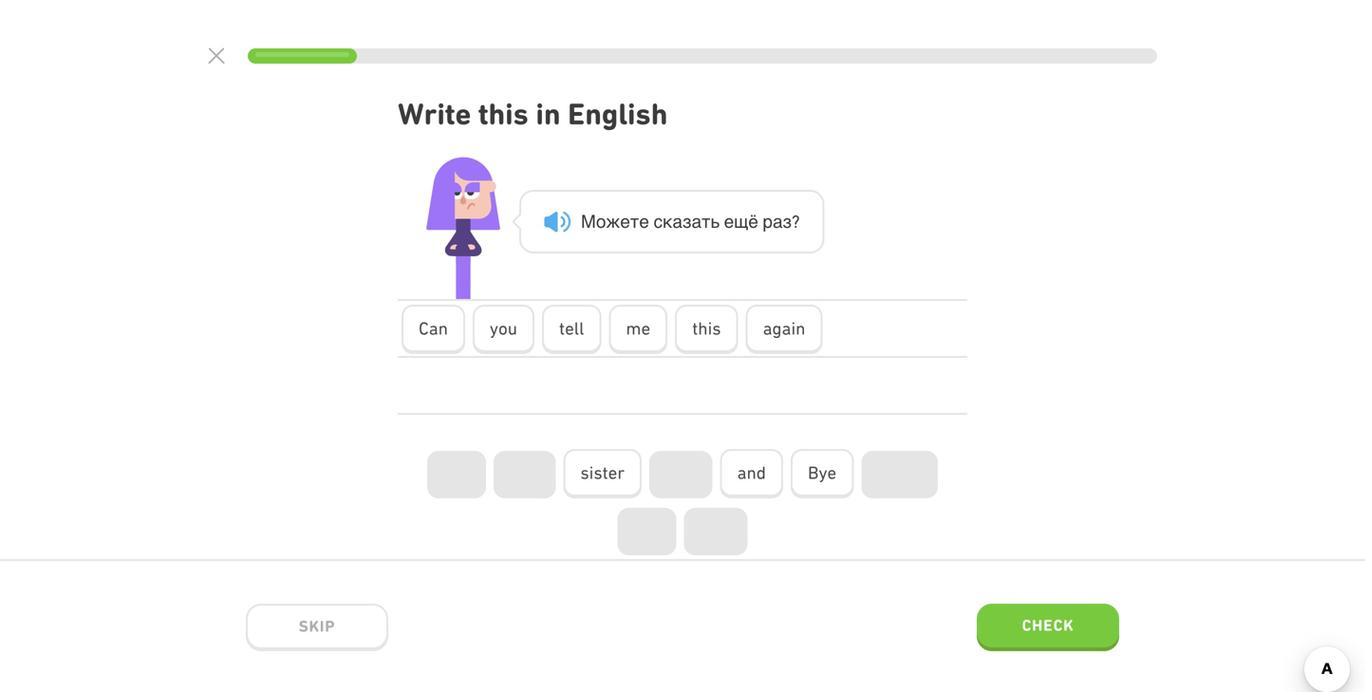 Task type: describe. For each thing, give the bounding box(es) containing it.
к
[[663, 211, 673, 232]]

bye
[[808, 462, 837, 483]]

2 т from the left
[[702, 211, 711, 232]]

2 а from the left
[[692, 211, 702, 232]]

р
[[763, 211, 773, 232]]

1 е from the left
[[620, 211, 630, 232]]

1 т from the left
[[630, 211, 639, 232]]

е щ ё р а з ?
[[724, 211, 800, 232]]

1 з from the left
[[683, 211, 692, 232]]

sister button
[[563, 449, 642, 498]]

can
[[419, 318, 448, 339]]

check button
[[977, 604, 1119, 651]]

1 а from the left
[[673, 211, 683, 232]]

skip button
[[246, 604, 388, 651]]

me button
[[609, 305, 668, 354]]

2 е from the left
[[639, 211, 649, 232]]

3 е from the left
[[724, 211, 734, 232]]

again button
[[746, 305, 823, 354]]

?
[[792, 211, 800, 232]]

м
[[581, 211, 596, 232]]

м о ж е т е с к а з а т ь
[[581, 211, 720, 232]]

щ
[[734, 211, 748, 232]]

again
[[763, 318, 806, 339]]

tell
[[559, 318, 584, 339]]

с
[[654, 211, 663, 232]]

ё
[[748, 211, 758, 232]]



Task type: locate. For each thing, give the bounding box(es) containing it.
1 vertical spatial this
[[692, 318, 721, 339]]

з right к
[[683, 211, 692, 232]]

0 horizontal spatial е
[[620, 211, 630, 232]]

and
[[737, 462, 766, 483]]

е left с
[[639, 211, 649, 232]]

о
[[596, 211, 606, 232]]

this
[[478, 96, 529, 131], [692, 318, 721, 339]]

2 horizontal spatial а
[[773, 211, 783, 232]]

english
[[568, 96, 668, 131]]

this inside button
[[692, 318, 721, 339]]

т
[[630, 211, 639, 232], [702, 211, 711, 232]]

0 horizontal spatial а
[[673, 211, 683, 232]]

1 horizontal spatial т
[[702, 211, 711, 232]]

з right the р
[[783, 211, 792, 232]]

this button
[[675, 305, 738, 354]]

1 horizontal spatial з
[[783, 211, 792, 232]]

2 horizontal spatial е
[[724, 211, 734, 232]]

write
[[398, 96, 471, 131]]

т left the щ at the top of the page
[[702, 211, 711, 232]]

ж
[[606, 211, 620, 232]]

е
[[620, 211, 630, 232], [639, 211, 649, 232], [724, 211, 734, 232]]

can button
[[402, 305, 465, 354]]

1 horizontal spatial this
[[692, 318, 721, 339]]

you
[[490, 318, 517, 339]]

and button
[[720, 449, 783, 498]]

а left "ь"
[[692, 211, 702, 232]]

а left ? in the top of the page
[[773, 211, 783, 232]]

1 horizontal spatial е
[[639, 211, 649, 232]]

sister
[[580, 462, 625, 483]]

ь
[[711, 211, 720, 232]]

е right о
[[620, 211, 630, 232]]

this left in
[[478, 96, 529, 131]]

0 horizontal spatial т
[[630, 211, 639, 232]]

tell button
[[542, 305, 601, 354]]

з
[[683, 211, 692, 232], [783, 211, 792, 232]]

0 horizontal spatial з
[[683, 211, 692, 232]]

т right ж
[[630, 211, 639, 232]]

this right me
[[692, 318, 721, 339]]

check
[[1022, 616, 1074, 634]]

2 з from the left
[[783, 211, 792, 232]]

0 horizontal spatial this
[[478, 96, 529, 131]]

skip
[[299, 617, 336, 635]]

е right "ь"
[[724, 211, 734, 232]]

progress bar
[[248, 48, 1157, 64]]

you button
[[473, 305, 535, 354]]

а right с
[[673, 211, 683, 232]]

3 а from the left
[[773, 211, 783, 232]]

in
[[536, 96, 561, 131]]

0 vertical spatial this
[[478, 96, 529, 131]]

bye button
[[791, 449, 854, 498]]

me
[[626, 318, 651, 339]]

а
[[673, 211, 683, 232], [692, 211, 702, 232], [773, 211, 783, 232]]

1 horizontal spatial а
[[692, 211, 702, 232]]

write this in english
[[398, 96, 668, 131]]



Task type: vqa. For each thing, say whether or not it's contained in the screenshot.
third u
no



